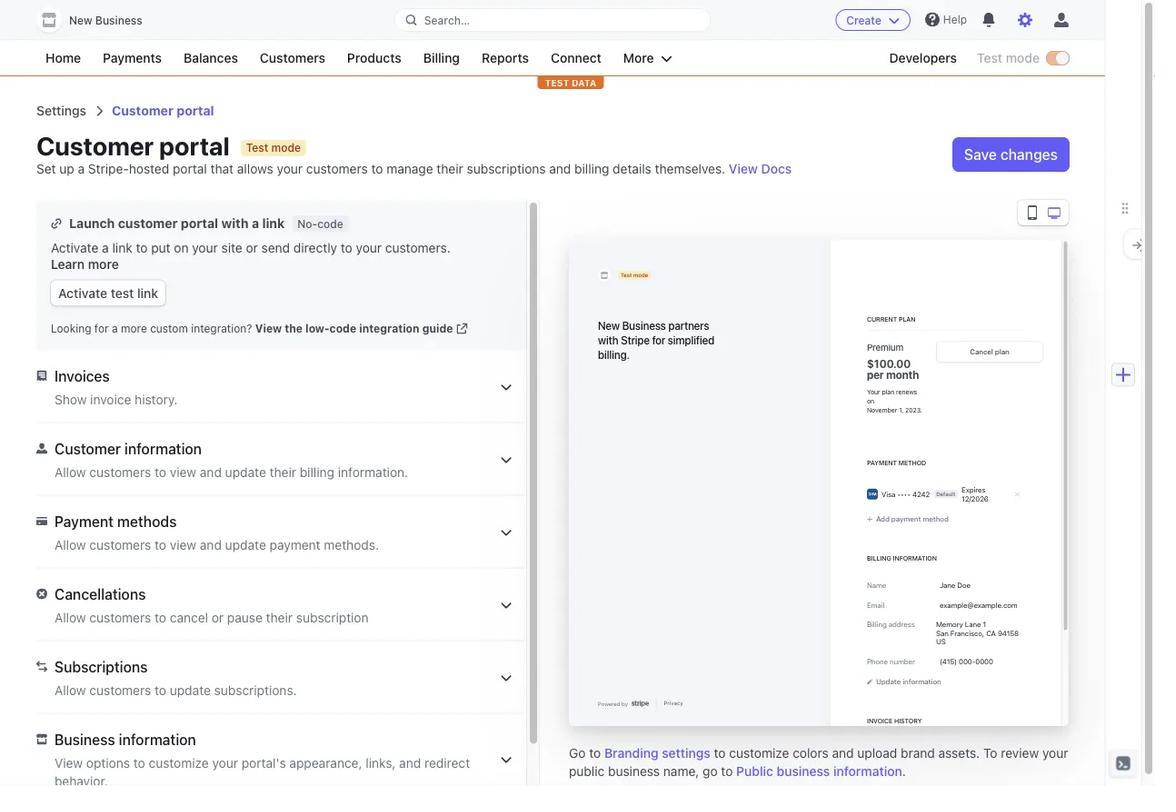 Task type: vqa. For each thing, say whether or not it's contained in the screenshot.
automatic
no



Task type: describe. For each thing, give the bounding box(es) containing it.
2 vertical spatial portal
[[181, 216, 218, 231]]

4242
[[913, 490, 931, 499]]

products link
[[338, 47, 411, 69]]

and inside business information view options to customize your portal's appearance, links, and redirect behavior.
[[399, 756, 421, 771]]

site
[[221, 240, 243, 255]]

by
[[622, 701, 628, 707]]

learn more link
[[51, 255, 119, 273]]

public business information link
[[737, 763, 903, 781]]

and inside customer information allow customers to view and update their billing information.
[[200, 465, 222, 480]]

new business button
[[36, 7, 161, 33]]

learn
[[51, 256, 85, 271]]

partners
[[669, 319, 710, 332]]

reports
[[482, 50, 529, 65]]

allows
[[237, 161, 274, 176]]

information down upload
[[834, 764, 903, 779]]

that
[[211, 161, 234, 176]]

0 vertical spatial with
[[222, 216, 249, 231]]

methods.
[[324, 537, 379, 552]]

email
[[868, 601, 885, 610]]

billing information
[[868, 555, 938, 562]]

update for methods
[[225, 537, 266, 552]]

no-code
[[298, 217, 344, 230]]

create button
[[836, 9, 911, 31]]

premium $100.00 per month your plan renews on november 1, 2023 .
[[868, 342, 923, 414]]

a up activate a link to put on your site or send directly to your customers. learn more
[[252, 216, 259, 231]]

go
[[703, 764, 718, 779]]

to customize colors and upload brand assets. to review your public business name, go to
[[569, 746, 1069, 779]]

view for methods
[[170, 537, 197, 552]]

details
[[613, 161, 652, 176]]

cancellations allow customers to cancel or pause their subscription
[[55, 586, 369, 625]]

send
[[262, 240, 290, 255]]

on inside activate a link to put on your site or send directly to your customers. learn more
[[174, 240, 189, 255]]

billing for billing information
[[868, 555, 892, 562]]

plan for cancel plan
[[996, 348, 1010, 356]]

customize inside to customize colors and upload brand assets. to review your public business name, go to
[[730, 746, 790, 761]]

2023
[[906, 406, 921, 414]]

information for business
[[119, 731, 196, 748]]

subscriptions
[[467, 161, 546, 176]]

$100.00
[[868, 357, 911, 370]]

subscriptions.
[[214, 683, 297, 698]]

update for information
[[225, 465, 266, 480]]

code inside 'link'
[[330, 322, 357, 335]]

test inside test mode set up a stripe-hosted portal that allows your customers to manage their subscriptions and billing details themselves. view docs
[[246, 142, 269, 154]]

billing for billing
[[424, 50, 460, 65]]

cancel plan link
[[937, 342, 1043, 362]]

0 horizontal spatial for
[[94, 322, 109, 335]]

activate for activate a link to put on your site or send directly to your customers. learn more
[[51, 240, 99, 255]]

allow inside the subscriptions allow customers to update subscriptions.
[[55, 683, 86, 698]]

view the low-code integration guide
[[255, 322, 453, 335]]

view docs link
[[729, 160, 792, 178]]

no-
[[298, 217, 318, 230]]

customers
[[260, 50, 326, 65]]

to inside cancellations allow customers to cancel or pause their subscription
[[155, 610, 166, 625]]

portal's
[[242, 756, 286, 771]]

information for update
[[903, 678, 942, 687]]

brand
[[901, 746, 936, 761]]

new inside button
[[69, 14, 92, 27]]

1
[[984, 620, 987, 629]]

allow inside cancellations allow customers to cancel or pause their subscription
[[55, 610, 86, 625]]

business inside to customize colors and upload brand assets. to review your public business name, go to
[[608, 764, 660, 779]]

options
[[86, 756, 130, 771]]

to inside customer information allow customers to view and update their billing information.
[[155, 465, 166, 480]]

visa
[[882, 490, 896, 499]]

information for customer
[[125, 440, 202, 457]]

information.
[[338, 465, 408, 480]]

phone
[[868, 657, 888, 666]]

payment for method
[[868, 459, 898, 467]]

your
[[868, 388, 881, 396]]

invoices show invoice history.
[[55, 367, 178, 407]]

business inside business information view options to customize your portal's appearance, links, and redirect behavior.
[[55, 731, 115, 748]]

manage
[[387, 161, 433, 176]]

more button
[[615, 47, 682, 69]]

view the low-code integration guide link
[[252, 321, 468, 336]]

payment methods allow customers to view and update payment methods.
[[55, 513, 379, 552]]

allow inside customer information allow customers to view and update their billing information.
[[55, 465, 86, 480]]

colors
[[793, 746, 829, 761]]

billing inside customer information allow customers to view and update their billing information.
[[300, 465, 335, 480]]

test
[[111, 286, 134, 301]]

a inside activate a link to put on your site or send directly to your customers. learn more
[[102, 240, 109, 255]]

example@example.com
[[940, 601, 1018, 610]]

stripe-
[[88, 161, 129, 176]]

customers inside the subscriptions allow customers to update subscriptions.
[[89, 683, 151, 698]]

per
[[868, 368, 885, 381]]

upload
[[858, 746, 898, 761]]

payment for methods
[[55, 513, 114, 530]]

a inside test mode set up a stripe-hosted portal that allows your customers to manage their subscriptions and billing details themselves. view docs
[[78, 161, 85, 176]]

customers inside payment methods allow customers to view and update payment methods.
[[89, 537, 151, 552]]

expires
[[962, 486, 986, 495]]

current plan
[[868, 315, 916, 323]]

payments link
[[94, 47, 171, 69]]

your left the customers.
[[356, 240, 382, 255]]

billing.
[[598, 348, 630, 361]]

redirect
[[425, 756, 470, 771]]

your inside test mode set up a stripe-hosted portal that allows your customers to manage their subscriptions and billing details themselves. view docs
[[277, 161, 303, 176]]

1 vertical spatial method
[[923, 515, 949, 524]]

home link
[[36, 47, 90, 69]]

settings
[[36, 103, 86, 118]]

0000
[[976, 657, 994, 666]]

hosted
[[129, 161, 169, 176]]

cancel plan
[[971, 348, 1010, 356]]

save changes button
[[954, 138, 1069, 171]]

mode inside test mode set up a stripe-hosted portal that allows your customers to manage their subscriptions and billing details themselves. view docs
[[272, 142, 301, 154]]

integration?
[[191, 322, 252, 335]]

view inside the view the low-code integration guide 'link'
[[255, 322, 282, 335]]

portal inside test mode set up a stripe-hosted portal that allows your customers to manage their subscriptions and billing details themselves. view docs
[[173, 161, 207, 176]]

to
[[984, 746, 998, 761]]

privacy
[[664, 701, 684, 707]]

number
[[890, 657, 916, 666]]

customers inside test mode set up a stripe-hosted portal that allows your customers to manage their subscriptions and billing details themselves. view docs
[[306, 161, 368, 176]]

notifications image
[[982, 13, 997, 27]]

test mode set up a stripe-hosted portal that allows your customers to manage their subscriptions and billing details themselves. view docs
[[36, 142, 792, 176]]

1 vertical spatial business
[[623, 319, 666, 332]]

subscriptions
[[55, 658, 148, 676]]

stripe image
[[632, 701, 649, 708]]

expires 12/2026
[[962, 486, 989, 503]]

2 business from the left
[[777, 764, 831, 779]]

current
[[868, 315, 898, 323]]

more
[[624, 50, 654, 65]]

search…
[[424, 14, 470, 26]]

to inside payment methods allow customers to view and update payment methods.
[[155, 537, 166, 552]]

powered
[[598, 701, 621, 707]]

2 vertical spatial test
[[621, 272, 632, 279]]

activate test link button
[[51, 281, 166, 306]]

low-
[[306, 322, 330, 335]]

1 horizontal spatial more
[[121, 322, 147, 335]]

premium
[[868, 342, 904, 353]]

your inside business information view options to customize your portal's appearance, links, and redirect behavior.
[[212, 756, 238, 771]]

new business inside button
[[69, 14, 143, 27]]

data
[[572, 77, 597, 88]]

address
[[889, 620, 916, 629]]

month
[[887, 368, 920, 381]]

Search… text field
[[395, 9, 711, 31]]



Task type: locate. For each thing, give the bounding box(es) containing it.
update left subscriptions.
[[170, 683, 211, 698]]

method down "default"
[[923, 515, 949, 524]]

test data
[[545, 77, 597, 88]]

new business
[[69, 14, 143, 27], [598, 319, 666, 332]]

branding settings link
[[605, 745, 711, 763]]

view up behavior.
[[55, 756, 83, 771]]

their inside customer information allow customers to view and update their billing information.
[[270, 465, 296, 480]]

view left "docs"
[[729, 161, 758, 176]]

to inside business information view options to customize your portal's appearance, links, and redirect behavior.
[[133, 756, 145, 771]]

0 horizontal spatial test mode
[[621, 272, 649, 279]]

1 horizontal spatial payment
[[892, 515, 922, 524]]

0 horizontal spatial on
[[174, 240, 189, 255]]

francisco,
[[951, 629, 985, 638]]

0 horizontal spatial more
[[88, 256, 119, 271]]

name
[[868, 581, 887, 590]]

3 allow from the top
[[55, 610, 86, 625]]

or left pause
[[212, 610, 224, 625]]

and
[[550, 161, 571, 176], [200, 465, 222, 480], [200, 537, 222, 552], [833, 746, 854, 761], [399, 756, 421, 771]]

1 vertical spatial billing
[[868, 555, 892, 562]]

test mode down notifications image
[[978, 50, 1040, 65]]

0 vertical spatial their
[[437, 161, 464, 176]]

1 vertical spatial more
[[121, 322, 147, 335]]

0 horizontal spatial new business
[[69, 14, 143, 27]]

guide
[[423, 322, 453, 335]]

payment right add
[[892, 515, 922, 524]]

. right 1,
[[921, 406, 923, 414]]

1 horizontal spatial new
[[598, 319, 620, 332]]

set
[[36, 161, 56, 176]]

1 vertical spatial plan
[[996, 348, 1010, 356]]

activate for activate test link
[[58, 286, 107, 301]]

customers down subscriptions
[[89, 683, 151, 698]]

subscriptions allow customers to update subscriptions.
[[55, 658, 297, 698]]

public business information .
[[737, 764, 906, 779]]

for right looking
[[94, 322, 109, 335]]

information down history.
[[125, 440, 202, 457]]

invoices
[[55, 367, 110, 385]]

and up "public business information ."
[[833, 746, 854, 761]]

2 horizontal spatial plan
[[996, 348, 1010, 356]]

1 horizontal spatial with
[[598, 334, 619, 346]]

1 horizontal spatial test mode
[[978, 50, 1040, 65]]

1 horizontal spatial mode
[[634, 272, 649, 279]]

0 vertical spatial on
[[174, 240, 189, 255]]

and inside payment methods allow customers to view and update payment methods.
[[200, 537, 222, 552]]

1 horizontal spatial new business
[[598, 319, 666, 332]]

portal
[[177, 103, 214, 118], [173, 161, 207, 176], [181, 216, 218, 231]]

their right manage
[[437, 161, 464, 176]]

customize right options
[[149, 756, 209, 771]]

2 vertical spatial business
[[55, 731, 115, 748]]

information down phone number (415) 000-0000
[[903, 678, 942, 687]]

1 horizontal spatial test
[[621, 272, 632, 279]]

their
[[437, 161, 464, 176], [270, 465, 296, 480], [266, 610, 293, 625]]

1 vertical spatial test
[[246, 142, 269, 154]]

link up send
[[262, 216, 285, 231]]

information inside business information view options to customize your portal's appearance, links, and redirect behavior.
[[119, 731, 196, 748]]

1 vertical spatial view
[[170, 537, 197, 552]]

0 vertical spatial test mode
[[978, 50, 1040, 65]]

link right test
[[137, 286, 158, 301]]

0 vertical spatial .
[[921, 406, 923, 414]]

customers up no-code
[[306, 161, 368, 176]]

2 horizontal spatial mode
[[1006, 50, 1040, 65]]

2 vertical spatial view
[[55, 756, 83, 771]]

business down 'branding'
[[608, 764, 660, 779]]

1 vertical spatial view
[[255, 322, 282, 335]]

invoice
[[868, 718, 893, 725]]

customers inside customer information allow customers to view and update their billing information.
[[89, 465, 151, 480]]

94158
[[999, 629, 1020, 638]]

0 vertical spatial link
[[262, 216, 285, 231]]

update information
[[877, 678, 942, 687]]

customers link
[[251, 47, 335, 69]]

0 horizontal spatial view
[[55, 756, 83, 771]]

lane
[[966, 620, 982, 629]]

with inside partners with stripe for simplified billing.
[[598, 334, 619, 346]]

2 vertical spatial plan
[[883, 388, 895, 396]]

or inside cancellations allow customers to cancel or pause their subscription
[[212, 610, 224, 625]]

put
[[151, 240, 171, 255]]

1,
[[900, 406, 904, 414]]

link inside activate a link to put on your site or send directly to your customers. learn more
[[112, 240, 132, 255]]

link for test
[[137, 286, 158, 301]]

0 vertical spatial portal
[[177, 103, 214, 118]]

plan right current on the top of page
[[899, 315, 916, 323]]

0 vertical spatial update
[[225, 465, 266, 480]]

0 vertical spatial billing
[[424, 50, 460, 65]]

default
[[937, 491, 956, 498]]

1 horizontal spatial payment
[[868, 459, 898, 467]]

renews
[[897, 388, 918, 396]]

go
[[569, 746, 586, 761]]

payment left methods.
[[270, 537, 321, 552]]

1 allow from the top
[[55, 465, 86, 480]]

0 vertical spatial activate
[[51, 240, 99, 255]]

customer for information
[[55, 440, 121, 457]]

1 vertical spatial .
[[903, 764, 906, 779]]

business up payments
[[95, 14, 143, 27]]

0 horizontal spatial payment
[[55, 513, 114, 530]]

. down brand
[[903, 764, 906, 779]]

activate inside activate a link to put on your site or send directly to your customers. learn more
[[51, 240, 99, 255]]

for inside partners with stripe for simplified billing.
[[653, 334, 666, 346]]

activate test link
[[58, 286, 158, 301]]

more left custom
[[121, 322, 147, 335]]

customize inside business information view options to customize your portal's appearance, links, and redirect behavior.
[[149, 756, 209, 771]]

1 vertical spatial payment
[[55, 513, 114, 530]]

0 vertical spatial method
[[899, 459, 927, 467]]

home
[[45, 50, 81, 65]]

link for a
[[112, 240, 132, 255]]

portal down 'balances' link at the top left of page
[[177, 103, 214, 118]]

1 horizontal spatial for
[[653, 334, 666, 346]]

information up options
[[119, 731, 196, 748]]

and up payment methods allow customers to view and update payment methods.
[[200, 465, 222, 480]]

with up site
[[222, 216, 249, 231]]

1 vertical spatial code
[[330, 322, 357, 335]]

to
[[371, 161, 383, 176], [136, 240, 148, 255], [341, 240, 353, 255], [155, 465, 166, 480], [155, 537, 166, 552], [155, 610, 166, 625], [155, 683, 166, 698], [589, 746, 601, 761], [714, 746, 726, 761], [133, 756, 145, 771], [722, 764, 733, 779]]

a down activate test link button
[[112, 322, 118, 335]]

november
[[868, 406, 898, 414]]

business inside button
[[95, 14, 143, 27]]

1 vertical spatial or
[[212, 610, 224, 625]]

0 vertical spatial view
[[729, 161, 758, 176]]

payment inside payment methods allow customers to view and update payment methods.
[[270, 537, 321, 552]]

code up "directly"
[[318, 217, 344, 230]]

0 horizontal spatial billing
[[300, 465, 335, 480]]

portal left that
[[173, 161, 207, 176]]

view up methods on the bottom of the page
[[170, 465, 197, 480]]

customer portal
[[112, 103, 214, 118]]

new business up stripe
[[598, 319, 666, 332]]

and right subscriptions
[[550, 161, 571, 176]]

customer for portal
[[112, 103, 174, 118]]

code left integration
[[330, 322, 357, 335]]

portal right customer
[[181, 216, 218, 231]]

cancellations
[[55, 586, 146, 603]]

plan for current plan
[[899, 315, 916, 323]]

and inside test mode set up a stripe-hosted portal that allows your customers to manage their subscriptions and billing details themselves. view docs
[[550, 161, 571, 176]]

1 vertical spatial activate
[[58, 286, 107, 301]]

2 allow from the top
[[55, 537, 86, 552]]

business information view options to customize your portal's appearance, links, and redirect behavior.
[[55, 731, 470, 787]]

0 horizontal spatial mode
[[272, 142, 301, 154]]

business down colors
[[777, 764, 831, 779]]

billing down search…
[[424, 50, 460, 65]]

new business up payments
[[69, 14, 143, 27]]

custom
[[150, 322, 188, 335]]

stripe
[[621, 334, 650, 346]]

your left "portal's"
[[212, 756, 238, 771]]

2 vertical spatial link
[[137, 286, 158, 301]]

new up billing.
[[598, 319, 620, 332]]

1 vertical spatial update
[[225, 537, 266, 552]]

allow down the show at the left of page
[[55, 465, 86, 480]]

invoice
[[90, 392, 131, 407]]

activate up the learn
[[51, 240, 99, 255]]

information inside button
[[903, 678, 942, 687]]

view inside customer information allow customers to view and update their billing information.
[[170, 465, 197, 480]]

information up the name jane doe
[[894, 555, 938, 562]]

1 horizontal spatial .
[[921, 406, 923, 414]]

plan right cancel
[[996, 348, 1010, 356]]

1 view from the top
[[170, 465, 197, 480]]

0 vertical spatial view
[[170, 465, 197, 480]]

allow up "cancellations"
[[55, 537, 86, 552]]

1 horizontal spatial on
[[868, 397, 875, 405]]

1 vertical spatial customer
[[55, 440, 121, 457]]

save
[[965, 146, 997, 163]]

launch customer portal with a link
[[69, 216, 285, 231]]

2 view from the top
[[170, 537, 197, 552]]

customers up methods on the bottom of the page
[[89, 465, 151, 480]]

0 vertical spatial billing
[[575, 161, 610, 176]]

1 vertical spatial billing
[[300, 465, 335, 480]]

0 horizontal spatial .
[[903, 764, 906, 779]]

a right up
[[78, 161, 85, 176]]

update inside the subscriptions allow customers to update subscriptions.
[[170, 683, 211, 698]]

integration
[[359, 322, 420, 335]]

2 vertical spatial billing
[[868, 620, 887, 629]]

information for billing
[[894, 555, 938, 562]]

2 vertical spatial their
[[266, 610, 293, 625]]

1 vertical spatial test mode
[[621, 272, 649, 279]]

1 horizontal spatial view
[[255, 322, 282, 335]]

your right the allows
[[277, 161, 303, 176]]

allow down subscriptions
[[55, 683, 86, 698]]

2 horizontal spatial view
[[729, 161, 758, 176]]

1 vertical spatial with
[[598, 334, 619, 346]]

view for information
[[170, 465, 197, 480]]

. inside premium $100.00 per month your plan renews on november 1, 2023 .
[[921, 406, 923, 414]]

their right pause
[[266, 610, 293, 625]]

and up cancellations allow customers to cancel or pause their subscription
[[200, 537, 222, 552]]

their up payment methods allow customers to view and update payment methods.
[[270, 465, 296, 480]]

1 vertical spatial link
[[112, 240, 132, 255]]

payments
[[103, 50, 162, 65]]

customer
[[118, 216, 178, 231]]

0 vertical spatial new business
[[69, 14, 143, 27]]

customer inside customer information allow customers to view and update their billing information.
[[55, 440, 121, 457]]

plan right your
[[883, 388, 895, 396]]

billing left details
[[575, 161, 610, 176]]

0 vertical spatial plan
[[899, 315, 916, 323]]

0 horizontal spatial test
[[246, 142, 269, 154]]

test up the allows
[[246, 142, 269, 154]]

billing inside billing address memory lane 1 san francisco, ca 94158 us
[[868, 620, 887, 629]]

1 horizontal spatial business
[[777, 764, 831, 779]]

link inside button
[[137, 286, 158, 301]]

cancel
[[170, 610, 208, 625]]

1 horizontal spatial customize
[[730, 746, 790, 761]]

payment up the visa
[[868, 459, 898, 467]]

show
[[55, 392, 87, 407]]

view inside payment methods allow customers to view and update payment methods.
[[170, 537, 197, 552]]

docs
[[762, 161, 792, 176]]

or right site
[[246, 240, 258, 255]]

0 horizontal spatial link
[[112, 240, 132, 255]]

update up cancellations allow customers to cancel or pause their subscription
[[225, 537, 266, 552]]

0 vertical spatial mode
[[1006, 50, 1040, 65]]

add payment method
[[877, 515, 949, 524]]

or inside activate a link to put on your site or send directly to your customers. learn more
[[246, 240, 258, 255]]

0 horizontal spatial customize
[[149, 756, 209, 771]]

method up 'visa •••• 4242 default'
[[899, 459, 927, 467]]

on right put
[[174, 240, 189, 255]]

a down the launch
[[102, 240, 109, 255]]

0 horizontal spatial or
[[212, 610, 224, 625]]

on
[[174, 240, 189, 255], [868, 397, 875, 405]]

settings
[[662, 746, 711, 761]]

0 horizontal spatial with
[[222, 216, 249, 231]]

billing up name
[[868, 555, 892, 562]]

reports link
[[473, 47, 538, 69]]

email example@example.com
[[868, 601, 1018, 610]]

0 vertical spatial new
[[69, 14, 92, 27]]

0 vertical spatial business
[[95, 14, 143, 27]]

update inside payment methods allow customers to view and update payment methods.
[[225, 537, 266, 552]]

update up payment methods allow customers to view and update payment methods.
[[225, 465, 266, 480]]

1 vertical spatial mode
[[272, 142, 301, 154]]

1 horizontal spatial billing
[[575, 161, 610, 176]]

update inside customer information allow customers to view and update their billing information.
[[225, 465, 266, 480]]

new up home
[[69, 14, 92, 27]]

for right stripe
[[653, 334, 666, 346]]

add
[[877, 515, 890, 524]]

billing inside test mode set up a stripe-hosted portal that allows your customers to manage their subscriptions and billing details themselves. view docs
[[575, 161, 610, 176]]

their inside test mode set up a stripe-hosted portal that allows your customers to manage their subscriptions and billing details themselves. view docs
[[437, 161, 464, 176]]

customer down payments link
[[112, 103, 174, 118]]

0 vertical spatial or
[[246, 240, 258, 255]]

appearance,
[[290, 756, 362, 771]]

customize up the public
[[730, 746, 790, 761]]

to inside the subscriptions allow customers to update subscriptions.
[[155, 683, 166, 698]]

up
[[59, 161, 74, 176]]

and right links,
[[399, 756, 421, 771]]

Search… search field
[[395, 9, 711, 31]]

doe
[[958, 581, 971, 590]]

us
[[937, 638, 946, 646]]

0 horizontal spatial plan
[[883, 388, 895, 396]]

view left the
[[255, 322, 282, 335]]

activate inside button
[[58, 286, 107, 301]]

0 vertical spatial more
[[88, 256, 119, 271]]

000-
[[960, 657, 976, 666]]

allow down "cancellations"
[[55, 610, 86, 625]]

12/2026
[[962, 495, 989, 503]]

1 vertical spatial payment
[[270, 537, 321, 552]]

methods
[[117, 513, 177, 530]]

1 horizontal spatial link
[[137, 286, 158, 301]]

link down customer
[[112, 240, 132, 255]]

powered by
[[598, 701, 628, 707]]

more up activate test link
[[88, 256, 119, 271]]

their inside cancellations allow customers to cancel or pause their subscription
[[266, 610, 293, 625]]

information
[[125, 440, 202, 457], [894, 555, 938, 562], [903, 678, 942, 687], [119, 731, 196, 748], [834, 764, 903, 779]]

phone number (415) 000-0000
[[868, 657, 994, 666]]

business up options
[[55, 731, 115, 748]]

test up stripe
[[621, 272, 632, 279]]

billing down the email
[[868, 620, 887, 629]]

information inside customer information allow customers to view and update their billing information.
[[125, 440, 202, 457]]

0 horizontal spatial business
[[608, 764, 660, 779]]

payment inside payment methods allow customers to view and update payment methods.
[[55, 513, 114, 530]]

business up stripe
[[623, 319, 666, 332]]

plan inside premium $100.00 per month your plan renews on november 1, 2023 .
[[883, 388, 895, 396]]

and inside to customize colors and upload brand assets. to review your public business name, go to
[[833, 746, 854, 761]]

test down notifications image
[[978, 50, 1003, 65]]

san
[[937, 629, 949, 638]]

behavior.
[[55, 774, 108, 787]]

payment
[[892, 515, 922, 524], [270, 537, 321, 552]]

test
[[978, 50, 1003, 65], [246, 142, 269, 154], [621, 272, 632, 279]]

1 vertical spatial portal
[[173, 161, 207, 176]]

0 vertical spatial code
[[318, 217, 344, 230]]

view inside test mode set up a stripe-hosted portal that allows your customers to manage their subscriptions and billing details themselves. view docs
[[729, 161, 758, 176]]

with
[[222, 216, 249, 231], [598, 334, 619, 346]]

customer down the show at the left of page
[[55, 440, 121, 457]]

review
[[1002, 746, 1040, 761]]

customers inside cancellations allow customers to cancel or pause their subscription
[[89, 610, 151, 625]]

a
[[78, 161, 85, 176], [252, 216, 259, 231], [102, 240, 109, 255], [112, 322, 118, 335]]

billing for billing address memory lane 1 san francisco, ca 94158 us
[[868, 620, 887, 629]]

1 business from the left
[[608, 764, 660, 779]]

name jane doe
[[868, 581, 971, 590]]

billing link
[[414, 47, 469, 69]]

payment left methods on the bottom of the page
[[55, 513, 114, 530]]

2 horizontal spatial link
[[262, 216, 285, 231]]

visa •••• 4242 default
[[882, 490, 956, 499]]

themselves.
[[655, 161, 726, 176]]

payment method
[[868, 459, 927, 467]]

new
[[69, 14, 92, 27], [598, 319, 620, 332]]

with up billing.
[[598, 334, 619, 346]]

view down methods on the bottom of the page
[[170, 537, 197, 552]]

branding
[[605, 746, 659, 761]]

billing left information.
[[300, 465, 335, 480]]

1 horizontal spatial plan
[[899, 315, 916, 323]]

on inside premium $100.00 per month your plan renews on november 1, 2023 .
[[868, 397, 875, 405]]

customers down "cancellations"
[[89, 610, 151, 625]]

view inside business information view options to customize your portal's appearance, links, and redirect behavior.
[[55, 756, 83, 771]]

0 vertical spatial payment
[[868, 459, 898, 467]]

more inside activate a link to put on your site or send directly to your customers. learn more
[[88, 256, 119, 271]]

your right review
[[1043, 746, 1069, 761]]

0 vertical spatial payment
[[892, 515, 922, 524]]

developers link
[[881, 47, 967, 69]]

••••
[[898, 490, 911, 499]]

2 horizontal spatial test
[[978, 50, 1003, 65]]

allow inside payment methods allow customers to view and update payment methods.
[[55, 537, 86, 552]]

directly
[[294, 240, 337, 255]]

activate down the learn more link
[[58, 286, 107, 301]]

developers
[[890, 50, 958, 65]]

0 horizontal spatial payment
[[270, 537, 321, 552]]

privacy link
[[664, 700, 684, 708]]

1 vertical spatial new
[[598, 319, 620, 332]]

to inside test mode set up a stripe-hosted portal that allows your customers to manage their subscriptions and billing details themselves. view docs
[[371, 161, 383, 176]]

connect
[[551, 50, 602, 65]]

1 vertical spatial new business
[[598, 319, 666, 332]]

your left site
[[192, 240, 218, 255]]

customers down methods on the bottom of the page
[[89, 537, 151, 552]]

1 vertical spatial on
[[868, 397, 875, 405]]

links,
[[366, 756, 396, 771]]

0 vertical spatial test
[[978, 50, 1003, 65]]

2 vertical spatial update
[[170, 683, 211, 698]]

4 allow from the top
[[55, 683, 86, 698]]

2 vertical spatial mode
[[634, 272, 649, 279]]

on down your
[[868, 397, 875, 405]]

your inside to customize colors and upload brand assets. to review your public business name, go to
[[1043, 746, 1069, 761]]

0 vertical spatial customer
[[112, 103, 174, 118]]

test mode up stripe
[[621, 272, 649, 279]]



